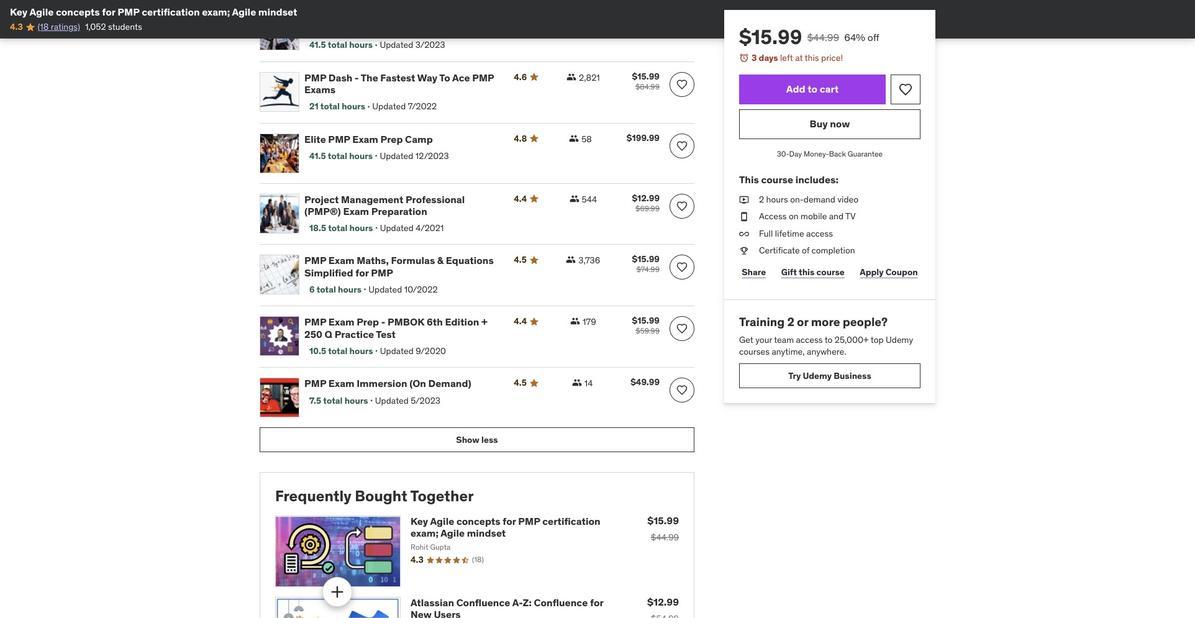 Task type: locate. For each thing, give the bounding box(es) containing it.
concepts
[[56, 6, 100, 18], [457, 515, 501, 528]]

3/2023
[[416, 39, 445, 50]]

certification
[[142, 6, 200, 18], [543, 515, 601, 528]]

0 vertical spatial 4.5
[[514, 254, 527, 266]]

250
[[305, 328, 323, 340]]

exam up 18.5 total hours
[[343, 205, 369, 217]]

1 vertical spatial $12.99
[[648, 596, 679, 608]]

0 vertical spatial 4.3
[[10, 21, 23, 33]]

10/2022
[[404, 284, 438, 295]]

key agile concepts for pmp certification exam; agile mindset rohit gupta
[[411, 515, 601, 552]]

preparation
[[371, 205, 427, 217]]

$44.99 inside $15.99 $44.99
[[651, 532, 679, 543]]

updated for prep
[[380, 345, 414, 357]]

total right 18.5
[[328, 222, 348, 234]]

3,736
[[579, 255, 601, 266]]

1 vertical spatial udemy
[[803, 370, 832, 381]]

q
[[325, 328, 333, 340]]

hours
[[349, 39, 373, 50], [342, 101, 365, 112], [349, 150, 373, 161], [767, 194, 789, 205], [350, 222, 373, 234], [338, 284, 362, 295], [350, 345, 373, 357], [345, 395, 368, 406]]

total down q on the bottom
[[328, 345, 348, 357]]

$44.99 inside $15.99 $44.99 64% off
[[808, 31, 840, 44]]

$15.99 $59.99
[[632, 315, 660, 336]]

179
[[583, 317, 596, 328]]

0 vertical spatial 2
[[759, 194, 765, 205]]

1 horizontal spatial exam;
[[411, 527, 439, 540]]

updated for exam
[[380, 150, 414, 161]]

updated 12/2023
[[380, 150, 449, 161]]

xsmall image
[[569, 133, 579, 143], [570, 194, 580, 204], [740, 211, 749, 223], [572, 378, 582, 388]]

xsmall image for project management professional (pmp®) exam preparation
[[570, 194, 580, 204]]

$15.99 for $15.99 $84.99
[[632, 71, 660, 82]]

hours for pmp exam immersion (on demand)
[[345, 395, 368, 406]]

exam; inside "key agile concepts for pmp certification exam; agile mindset rohit gupta"
[[411, 527, 439, 540]]

total right 21
[[321, 101, 340, 112]]

for
[[102, 6, 115, 18], [356, 266, 369, 279], [503, 515, 516, 528], [590, 596, 604, 609]]

to up anywhere.
[[825, 334, 833, 345]]

1 vertical spatial 41.5
[[309, 150, 326, 161]]

1 horizontal spatial 4.3
[[411, 555, 424, 566]]

0 vertical spatial exam;
[[202, 6, 230, 18]]

alarm image
[[740, 53, 749, 63]]

rohit
[[411, 542, 429, 552]]

1 wishlist image from the top
[[676, 78, 689, 90]]

exam for maths,
[[329, 254, 355, 267]]

- left the at top
[[355, 71, 359, 84]]

exam; for key agile concepts for pmp certification exam; agile mindset
[[202, 6, 230, 18]]

xsmall image down this
[[740, 194, 749, 206]]

1 horizontal spatial mindset
[[467, 527, 506, 540]]

1 horizontal spatial $44.99
[[808, 31, 840, 44]]

updated
[[380, 39, 414, 50], [372, 101, 406, 112], [380, 150, 414, 161], [380, 222, 414, 234], [369, 284, 402, 295], [380, 345, 414, 357], [375, 395, 409, 406]]

0 vertical spatial mindset
[[258, 6, 297, 18]]

tv
[[846, 211, 856, 222]]

left
[[781, 52, 793, 63]]

4 wishlist image from the top
[[676, 384, 689, 397]]

1 vertical spatial this
[[799, 266, 815, 278]]

1 vertical spatial concepts
[[457, 515, 501, 528]]

1 41.5 from the top
[[309, 39, 326, 50]]

for inside pmp exam maths, formulas & equations simplified for pmp
[[356, 266, 369, 279]]

or
[[797, 314, 809, 329]]

updated down 'test'
[[380, 345, 414, 357]]

wishlist image right "$199.99"
[[676, 140, 689, 152]]

0 horizontal spatial confluence
[[457, 596, 511, 609]]

total for pmp dash - the fastest way to ace pmp exams
[[321, 101, 340, 112]]

course down completion
[[817, 266, 845, 278]]

2 vertical spatial wishlist image
[[676, 261, 689, 274]]

updated down pmp exam maths, formulas & equations simplified for pmp
[[369, 284, 402, 295]]

training
[[740, 314, 785, 329]]

$69.99
[[636, 204, 660, 213]]

1 vertical spatial 4.4
[[514, 316, 527, 327]]

to left cart
[[808, 83, 818, 95]]

xsmall image for full lifetime access
[[740, 228, 749, 240]]

xsmall image left 179
[[571, 317, 581, 327]]

0 vertical spatial $44.99
[[808, 31, 840, 44]]

5/2023
[[411, 395, 441, 406]]

0 vertical spatial course
[[762, 174, 794, 186]]

xsmall image for certificate of completion
[[740, 245, 749, 257]]

wishlist image for project management professional (pmp®) exam preparation
[[676, 200, 689, 212]]

1 vertical spatial wishlist image
[[676, 200, 689, 212]]

agile
[[29, 6, 54, 18], [232, 6, 256, 18], [430, 515, 454, 528], [441, 527, 465, 540]]

updated 5/2023
[[375, 395, 441, 406]]

xsmall image left 2,821
[[567, 72, 577, 82]]

0 vertical spatial 4.4
[[514, 193, 527, 204]]

1 horizontal spatial concepts
[[457, 515, 501, 528]]

course
[[762, 174, 794, 186], [817, 266, 845, 278]]

xsmall image left 3,736
[[566, 255, 576, 265]]

full
[[759, 228, 773, 239]]

exam up 7.5 total hours at the bottom left of the page
[[329, 377, 355, 390]]

0 horizontal spatial mindset
[[258, 6, 297, 18]]

hours for project management professional (pmp®) exam preparation
[[350, 222, 373, 234]]

day
[[790, 149, 802, 158]]

exam inside 'link'
[[353, 133, 378, 145]]

xsmall image
[[567, 72, 577, 82], [740, 194, 749, 206], [740, 228, 749, 240], [740, 245, 749, 257], [566, 255, 576, 265], [571, 317, 581, 327]]

show less button
[[260, 428, 695, 453]]

course down 30- on the top right
[[762, 174, 794, 186]]

0 horizontal spatial prep
[[357, 316, 379, 328]]

0 horizontal spatial 4.3
[[10, 21, 23, 33]]

hours up access
[[767, 194, 789, 205]]

1 vertical spatial 41.5 total hours
[[309, 150, 373, 161]]

7.5
[[309, 395, 321, 406]]

1 vertical spatial access
[[796, 334, 823, 345]]

updated up fastest
[[380, 39, 414, 50]]

0 vertical spatial certification
[[142, 6, 200, 18]]

0 vertical spatial udemy
[[886, 334, 914, 345]]

confluence right 'z:'
[[534, 596, 588, 609]]

1 horizontal spatial certification
[[543, 515, 601, 528]]

exam up 6 total hours
[[329, 254, 355, 267]]

udemy
[[886, 334, 914, 345], [803, 370, 832, 381]]

0 vertical spatial $12.99
[[632, 192, 660, 204]]

0 horizontal spatial -
[[355, 71, 359, 84]]

total for pmp exam immersion (on demand)
[[323, 395, 343, 406]]

buy now button
[[740, 109, 921, 139]]

updated down elite pmp exam prep camp 'link'
[[380, 150, 414, 161]]

4.5 for pmp exam maths, formulas & equations simplified for pmp
[[514, 254, 527, 266]]

hours down "dash"
[[342, 101, 365, 112]]

total right 6
[[317, 284, 336, 295]]

udemy right top
[[886, 334, 914, 345]]

new
[[411, 608, 432, 618]]

prep left camp
[[381, 133, 403, 145]]

to inside the training 2 or more people? get your team access to 25,000+ top udemy courses anytime, anywhere.
[[825, 334, 833, 345]]

0 horizontal spatial concepts
[[56, 6, 100, 18]]

access down or
[[796, 334, 823, 345]]

concepts up ratings)
[[56, 6, 100, 18]]

1 4.4 from the top
[[514, 193, 527, 204]]

1 horizontal spatial udemy
[[886, 334, 914, 345]]

1 horizontal spatial 2
[[788, 314, 795, 329]]

41.5 total hours down elite
[[309, 150, 373, 161]]

professional
[[406, 193, 465, 205]]

1 horizontal spatial -
[[381, 316, 386, 328]]

pmp dash - the fastest way to ace pmp exams link
[[305, 71, 499, 96]]

25,000+
[[835, 334, 869, 345]]

$15.99
[[740, 24, 803, 50], [632, 71, 660, 82], [632, 254, 660, 265], [632, 315, 660, 327], [648, 515, 679, 527]]

$15.99 for $15.99 $74.99
[[632, 254, 660, 265]]

0 horizontal spatial $44.99
[[651, 532, 679, 543]]

certification for key agile concepts for pmp certification exam; agile mindset
[[142, 6, 200, 18]]

21 total hours
[[309, 101, 365, 112]]

4.3
[[10, 21, 23, 33], [411, 555, 424, 566]]

exam up 10.5 total hours
[[329, 316, 355, 328]]

2 4.4 from the top
[[514, 316, 527, 327]]

concepts for key agile concepts for pmp certification exam; agile mindset rohit gupta
[[457, 515, 501, 528]]

4.4 for project management professional (pmp®) exam preparation
[[514, 193, 527, 204]]

updated for immersion
[[375, 395, 409, 406]]

training 2 or more people? get your team access to 25,000+ top udemy courses anytime, anywhere.
[[740, 314, 914, 358]]

1 vertical spatial key
[[411, 515, 428, 528]]

2 left or
[[788, 314, 795, 329]]

3 wishlist image from the top
[[676, 323, 689, 335]]

hours down simplified
[[338, 284, 362, 295]]

project
[[305, 193, 339, 205]]

wishlist image right $59.99
[[676, 323, 689, 335]]

students
[[108, 21, 142, 33]]

2 4.5 from the top
[[514, 377, 527, 389]]

0 vertical spatial prep
[[381, 133, 403, 145]]

0 vertical spatial 41.5 total hours
[[309, 39, 373, 50]]

xsmall image left 14 in the bottom of the page
[[572, 378, 582, 388]]

full lifetime access
[[759, 228, 833, 239]]

prep inside 'link'
[[381, 133, 403, 145]]

4/2021
[[416, 222, 444, 234]]

together
[[410, 487, 474, 506]]

total for project management professional (pmp®) exam preparation
[[328, 222, 348, 234]]

1 vertical spatial exam;
[[411, 527, 439, 540]]

xsmall image for elite pmp exam prep camp
[[569, 133, 579, 143]]

prep left pmbok
[[357, 316, 379, 328]]

58
[[582, 133, 592, 145]]

demand
[[804, 194, 836, 205]]

management
[[341, 193, 404, 205]]

less
[[482, 434, 498, 446]]

xsmall image left 58
[[569, 133, 579, 143]]

a-
[[513, 596, 523, 609]]

confluence left a-
[[457, 596, 511, 609]]

certification inside "key agile concepts for pmp certification exam; agile mindset rohit gupta"
[[543, 515, 601, 528]]

xsmall image left 544
[[570, 194, 580, 204]]

add to cart
[[787, 83, 839, 95]]

- left pmbok
[[381, 316, 386, 328]]

0 vertical spatial 41.5
[[309, 39, 326, 50]]

xsmall image for 2 hours on-demand video
[[740, 194, 749, 206]]

wishlist image
[[899, 82, 914, 97], [676, 200, 689, 212], [676, 261, 689, 274]]

exam down '21 total hours'
[[353, 133, 378, 145]]

atlassian confluence a-z: confluence for new users link
[[411, 596, 604, 618]]

4.5
[[514, 254, 527, 266], [514, 377, 527, 389]]

41.5 up exams
[[309, 39, 326, 50]]

fastest
[[381, 71, 415, 84]]

access down mobile
[[807, 228, 833, 239]]

total down 'elite pmp exam prep camp'
[[328, 150, 347, 161]]

4.4 right the +
[[514, 316, 527, 327]]

1 vertical spatial prep
[[357, 316, 379, 328]]

hours down "practice"
[[350, 345, 373, 357]]

total for elite pmp exam prep camp
[[328, 150, 347, 161]]

xsmall image left full
[[740, 228, 749, 240]]

1 horizontal spatial course
[[817, 266, 845, 278]]

4.3 left (18
[[10, 21, 23, 33]]

41.5 down elite
[[309, 150, 326, 161]]

0 horizontal spatial 2
[[759, 194, 765, 205]]

4.4 down 4.8
[[514, 193, 527, 204]]

total for pmp exam maths, formulas & equations simplified for pmp
[[317, 284, 336, 295]]

key agile concepts for pmp certification exam; agile mindset
[[10, 6, 297, 18]]

- inside pmp exam prep - pmbok 6th edition + 250 q practice test
[[381, 316, 386, 328]]

0 horizontal spatial certification
[[142, 6, 200, 18]]

wishlist image right '$49.99'
[[676, 384, 689, 397]]

2 41.5 total hours from the top
[[309, 150, 373, 161]]

0 horizontal spatial key
[[10, 6, 27, 18]]

1 horizontal spatial confluence
[[534, 596, 588, 609]]

pmp exam prep - pmbok 6th edition + 250 q practice test link
[[305, 316, 499, 340]]

hours down management
[[350, 222, 373, 234]]

updated 3/2023
[[380, 39, 445, 50]]

updated down pmp exam immersion (on demand) at left
[[375, 395, 409, 406]]

1 vertical spatial 2
[[788, 314, 795, 329]]

(18 ratings)
[[38, 21, 80, 33]]

to
[[808, 83, 818, 95], [825, 334, 833, 345]]

test
[[376, 328, 396, 340]]

concepts up (18)
[[457, 515, 501, 528]]

updated down pmp dash - the fastest way to ace pmp exams
[[372, 101, 406, 112]]

simplified
[[305, 266, 353, 279]]

10.5 total hours
[[309, 345, 373, 357]]

$74.99
[[637, 265, 660, 274]]

0 horizontal spatial exam;
[[202, 6, 230, 18]]

pmp
[[118, 6, 140, 18], [305, 71, 326, 84], [472, 71, 494, 84], [328, 133, 350, 145], [305, 254, 326, 267], [371, 266, 393, 279], [305, 316, 326, 328], [305, 377, 326, 390], [519, 515, 540, 528]]

0 vertical spatial -
[[355, 71, 359, 84]]

1 vertical spatial mindset
[[467, 527, 506, 540]]

2 up access
[[759, 194, 765, 205]]

key for key agile concepts for pmp certification exam; agile mindset
[[10, 6, 27, 18]]

buy
[[810, 117, 828, 130]]

this right at on the right
[[805, 52, 820, 63]]

1 vertical spatial 4.5
[[514, 377, 527, 389]]

total right the 7.5
[[323, 395, 343, 406]]

key
[[10, 6, 27, 18], [411, 515, 428, 528]]

this right gift
[[799, 266, 815, 278]]

1 vertical spatial $44.99
[[651, 532, 679, 543]]

key inside "key agile concepts for pmp certification exam; agile mindset rohit gupta"
[[411, 515, 428, 528]]

1,052 students
[[85, 21, 142, 33]]

xsmall image up share
[[740, 245, 749, 257]]

hours down 'elite pmp exam prep camp'
[[349, 150, 373, 161]]

4.3 down rohit
[[411, 555, 424, 566]]

exam inside pmp exam maths, formulas & equations simplified for pmp
[[329, 254, 355, 267]]

0 vertical spatial to
[[808, 83, 818, 95]]

concepts inside "key agile concepts for pmp certification exam; agile mindset rohit gupta"
[[457, 515, 501, 528]]

gupta
[[430, 542, 451, 552]]

-
[[355, 71, 359, 84], [381, 316, 386, 328]]

1 horizontal spatial prep
[[381, 133, 403, 145]]

udemy right try
[[803, 370, 832, 381]]

1 vertical spatial 4.3
[[411, 555, 424, 566]]

2 wishlist image from the top
[[676, 140, 689, 152]]

$44.99 for $15.99 $44.99
[[651, 532, 679, 543]]

64%
[[845, 31, 866, 44]]

exam inside pmp exam prep - pmbok 6th edition + 250 q practice test
[[329, 316, 355, 328]]

hours down immersion on the bottom left of the page
[[345, 395, 368, 406]]

bought
[[355, 487, 408, 506]]

1 vertical spatial -
[[381, 316, 386, 328]]

10.5
[[309, 345, 326, 357]]

4.8
[[514, 133, 527, 144]]

mindset inside "key agile concepts for pmp certification exam; agile mindset rohit gupta"
[[467, 527, 506, 540]]

0 horizontal spatial to
[[808, 83, 818, 95]]

6 total hours
[[309, 284, 362, 295]]

share
[[742, 266, 766, 278]]

share button
[[740, 260, 769, 285]]

1 vertical spatial certification
[[543, 515, 601, 528]]

wishlist image
[[676, 78, 689, 90], [676, 140, 689, 152], [676, 323, 689, 335], [676, 384, 689, 397]]

$15.99 for $15.99 $44.99 64% off
[[740, 24, 803, 50]]

1 vertical spatial to
[[825, 334, 833, 345]]

1 horizontal spatial to
[[825, 334, 833, 345]]

wishlist image right $84.99
[[676, 78, 689, 90]]

$15.99 $44.99
[[648, 515, 679, 543]]

1 41.5 total hours from the top
[[309, 39, 373, 50]]

1 4.5 from the top
[[514, 254, 527, 266]]

team
[[774, 334, 794, 345]]

1 horizontal spatial key
[[411, 515, 428, 528]]

equations
[[446, 254, 494, 267]]

4.3 for (18 ratings)
[[10, 21, 23, 33]]

more
[[811, 314, 841, 329]]

41.5 total hours up "dash"
[[309, 39, 373, 50]]

get
[[740, 334, 754, 345]]

wishlist image for pmp dash - the fastest way to ace pmp exams
[[676, 78, 689, 90]]

0 vertical spatial concepts
[[56, 6, 100, 18]]

try
[[789, 370, 801, 381]]

2 41.5 from the top
[[309, 150, 326, 161]]

0 horizontal spatial udemy
[[803, 370, 832, 381]]

0 vertical spatial key
[[10, 6, 27, 18]]

updated down preparation
[[380, 222, 414, 234]]



Task type: vqa. For each thing, say whether or not it's contained in the screenshot.
Day
yes



Task type: describe. For each thing, give the bounding box(es) containing it.
14
[[585, 378, 593, 389]]

- inside pmp dash - the fastest way to ace pmp exams
[[355, 71, 359, 84]]

access
[[759, 211, 787, 222]]

apply coupon button
[[858, 260, 921, 285]]

of
[[802, 245, 810, 256]]

0 vertical spatial access
[[807, 228, 833, 239]]

2 confluence from the left
[[534, 596, 588, 609]]

xsmall image for 3,736
[[566, 255, 576, 265]]

$199.99
[[627, 132, 660, 143]]

1 vertical spatial course
[[817, 266, 845, 278]]

updated for professional
[[380, 222, 414, 234]]

xsmall image for 179
[[571, 317, 581, 327]]

2 inside the training 2 or more people? get your team access to 25,000+ top udemy courses anytime, anywhere.
[[788, 314, 795, 329]]

this course includes:
[[740, 174, 839, 186]]

$15.99 for $15.99 $44.99
[[648, 515, 679, 527]]

pmp exam immersion (on demand) link
[[305, 377, 499, 390]]

xsmall image for 2,821
[[567, 72, 577, 82]]

add to cart button
[[740, 74, 886, 104]]

&
[[437, 254, 444, 267]]

this
[[740, 174, 759, 186]]

practice
[[335, 328, 374, 340]]

updated for -
[[372, 101, 406, 112]]

41.5 for updated 3/2023
[[309, 39, 326, 50]]

for inside "key agile concepts for pmp certification exam; agile mindset rohit gupta"
[[503, 515, 516, 528]]

apply coupon
[[860, 266, 918, 278]]

41.5 total hours for updated 12/2023
[[309, 150, 373, 161]]

544
[[582, 194, 597, 205]]

on
[[789, 211, 799, 222]]

certification for key agile concepts for pmp certification exam; agile mindset rohit gupta
[[543, 515, 601, 528]]

days
[[759, 52, 778, 63]]

users
[[434, 608, 461, 618]]

updated 7/2022
[[372, 101, 437, 112]]

wishlist image for elite pmp exam prep camp
[[676, 140, 689, 152]]

pmp inside "key agile concepts for pmp certification exam; agile mindset rohit gupta"
[[519, 515, 540, 528]]

mindset for key agile concepts for pmp certification exam; agile mindset rohit gupta
[[467, 527, 506, 540]]

top
[[871, 334, 884, 345]]

ratings)
[[51, 21, 80, 33]]

3
[[752, 52, 757, 63]]

certificate of completion
[[759, 245, 856, 256]]

wishlist image for pmp exam immersion (on demand)
[[676, 384, 689, 397]]

hours up the at top
[[349, 39, 373, 50]]

0 vertical spatial this
[[805, 52, 820, 63]]

41.5 total hours for updated 3/2023
[[309, 39, 373, 50]]

show
[[456, 434, 480, 446]]

elite pmp exam prep camp link
[[305, 133, 499, 145]]

edition
[[445, 316, 479, 328]]

4.3 for (18)
[[411, 555, 424, 566]]

4.4 for pmp exam prep - pmbok 6th edition + 250 q practice test
[[514, 316, 527, 327]]

(18)
[[472, 555, 484, 565]]

4.6
[[514, 71, 527, 82]]

wishlist image for pmp exam maths, formulas & equations simplified for pmp
[[676, 261, 689, 274]]

gift this course link
[[779, 260, 848, 285]]

pmp inside 'link'
[[328, 133, 350, 145]]

updated 9/2020
[[380, 345, 446, 357]]

exam for immersion
[[329, 377, 355, 390]]

people?
[[843, 314, 888, 329]]

courses
[[740, 346, 770, 358]]

gift
[[782, 266, 797, 278]]

frequently
[[275, 487, 352, 506]]

z:
[[523, 596, 532, 609]]

back
[[829, 149, 846, 158]]

$49.99
[[631, 377, 660, 388]]

for inside atlassian confluence a-z: confluence for new users
[[590, 596, 604, 609]]

key agile concepts for pmp certification exam; agile mindset link
[[411, 515, 601, 540]]

atlassian
[[411, 596, 454, 609]]

concepts for key agile concepts for pmp certification exam; agile mindset
[[56, 6, 100, 18]]

off
[[868, 31, 880, 44]]

$12.99 for $12.99 $69.99
[[632, 192, 660, 204]]

to inside button
[[808, 83, 818, 95]]

0 vertical spatial wishlist image
[[899, 82, 914, 97]]

total up "dash"
[[328, 39, 347, 50]]

udemy inside the training 2 or more people? get your team access to 25,000+ top udemy courses anytime, anywhere.
[[886, 334, 914, 345]]

try udemy business link
[[740, 364, 921, 388]]

updated 4/2021
[[380, 222, 444, 234]]

access on mobile and tv
[[759, 211, 856, 222]]

7.5 total hours
[[309, 395, 368, 406]]

$15.99 for $15.99 $59.99
[[632, 315, 660, 327]]

coupon
[[886, 266, 918, 278]]

business
[[834, 370, 872, 381]]

exams
[[305, 83, 336, 96]]

mobile
[[801, 211, 827, 222]]

4.5 for pmp exam immersion (on demand)
[[514, 377, 527, 389]]

immersion
[[357, 377, 407, 390]]

prep inside pmp exam prep - pmbok 6th edition + 250 q practice test
[[357, 316, 379, 328]]

hours for pmp exam maths, formulas & equations simplified for pmp
[[338, 284, 362, 295]]

$15.99 $74.99
[[632, 254, 660, 274]]

updated 10/2022
[[369, 284, 438, 295]]

18 reviews element
[[472, 555, 484, 566]]

$15.99 $44.99 64% off
[[740, 24, 880, 50]]

updated for maths,
[[369, 284, 402, 295]]

xsmall image for pmp exam immersion (on demand)
[[572, 378, 582, 388]]

hours for pmp dash - the fastest way to ace pmp exams
[[342, 101, 365, 112]]

key for key agile concepts for pmp certification exam; agile mindset rohit gupta
[[411, 515, 428, 528]]

wishlist image for pmp exam prep - pmbok 6th edition + 250 q practice test
[[676, 323, 689, 335]]

access inside the training 2 or more people? get your team access to 25,000+ top udemy courses anytime, anywhere.
[[796, 334, 823, 345]]

xsmall image left access
[[740, 211, 749, 223]]

and
[[829, 211, 844, 222]]

exam for prep
[[329, 316, 355, 328]]

1 confluence from the left
[[457, 596, 511, 609]]

pmp exam prep - pmbok 6th edition + 250 q practice test
[[305, 316, 488, 340]]

apply
[[860, 266, 884, 278]]

$12.99 $69.99
[[632, 192, 660, 213]]

anywhere.
[[807, 346, 847, 358]]

41.5 for updated 12/2023
[[309, 150, 326, 161]]

pmp exam maths, formulas & equations simplified for pmp link
[[305, 254, 499, 279]]

mindset for key agile concepts for pmp certification exam; agile mindset
[[258, 6, 297, 18]]

maths,
[[357, 254, 389, 267]]

exam inside project management professional (pmp®) exam preparation
[[343, 205, 369, 217]]

at
[[796, 52, 803, 63]]

21
[[309, 101, 319, 112]]

camp
[[405, 133, 433, 145]]

cart
[[820, 83, 839, 95]]

project management professional (pmp®) exam preparation
[[305, 193, 465, 217]]

pmbok
[[388, 316, 425, 328]]

total for pmp exam prep - pmbok 6th edition + 250 q practice test
[[328, 345, 348, 357]]

try udemy business
[[789, 370, 872, 381]]

(18
[[38, 21, 49, 33]]

ace
[[452, 71, 470, 84]]

$12.99 for $12.99
[[648, 596, 679, 608]]

(on
[[410, 377, 426, 390]]

on-
[[791, 194, 804, 205]]

your
[[756, 334, 773, 345]]

frequently bought together
[[275, 487, 474, 506]]

1,052
[[85, 21, 106, 33]]

to
[[440, 71, 450, 84]]

pmp inside pmp exam prep - pmbok 6th edition + 250 q practice test
[[305, 316, 326, 328]]

0 horizontal spatial course
[[762, 174, 794, 186]]

hours for pmp exam prep - pmbok 6th edition + 250 q practice test
[[350, 345, 373, 357]]

demand)
[[429, 377, 472, 390]]

$44.99 for $15.99 $44.99 64% off
[[808, 31, 840, 44]]

hours for elite pmp exam prep camp
[[349, 150, 373, 161]]

exam; for key agile concepts for pmp certification exam; agile mindset rohit gupta
[[411, 527, 439, 540]]

+
[[482, 316, 488, 328]]



